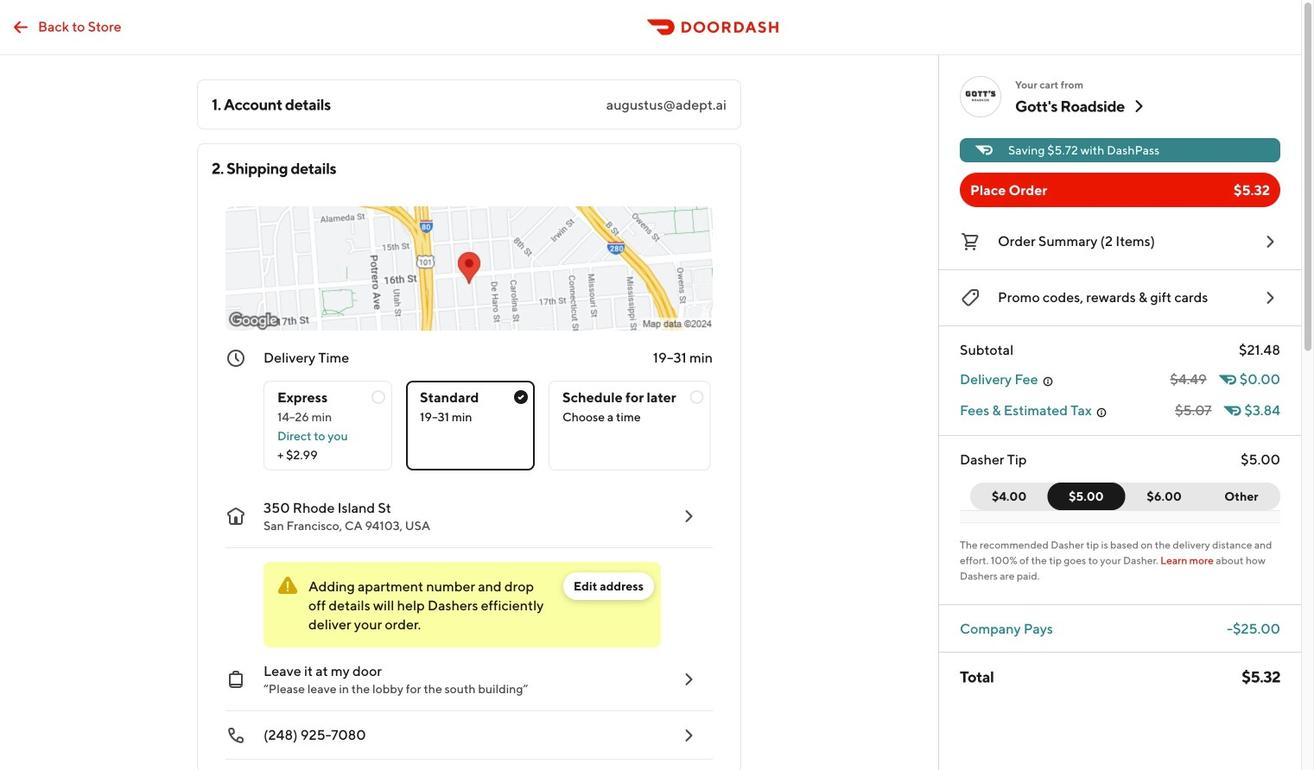 Task type: vqa. For each thing, say whether or not it's contained in the screenshot.
$5.36 related to Frozen Coffee
no



Task type: describe. For each thing, give the bounding box(es) containing it.
tip amount option group
[[971, 483, 1281, 511]]



Task type: locate. For each thing, give the bounding box(es) containing it.
option group
[[264, 367, 713, 471]]

None button
[[971, 483, 1059, 511], [1048, 483, 1126, 511], [1115, 483, 1204, 511], [1203, 483, 1281, 511], [971, 483, 1059, 511], [1048, 483, 1126, 511], [1115, 483, 1204, 511], [1203, 483, 1281, 511]]

None radio
[[264, 381, 392, 471], [406, 381, 535, 471], [549, 381, 711, 471], [264, 381, 392, 471], [406, 381, 535, 471], [549, 381, 711, 471]]

status
[[264, 563, 661, 648]]



